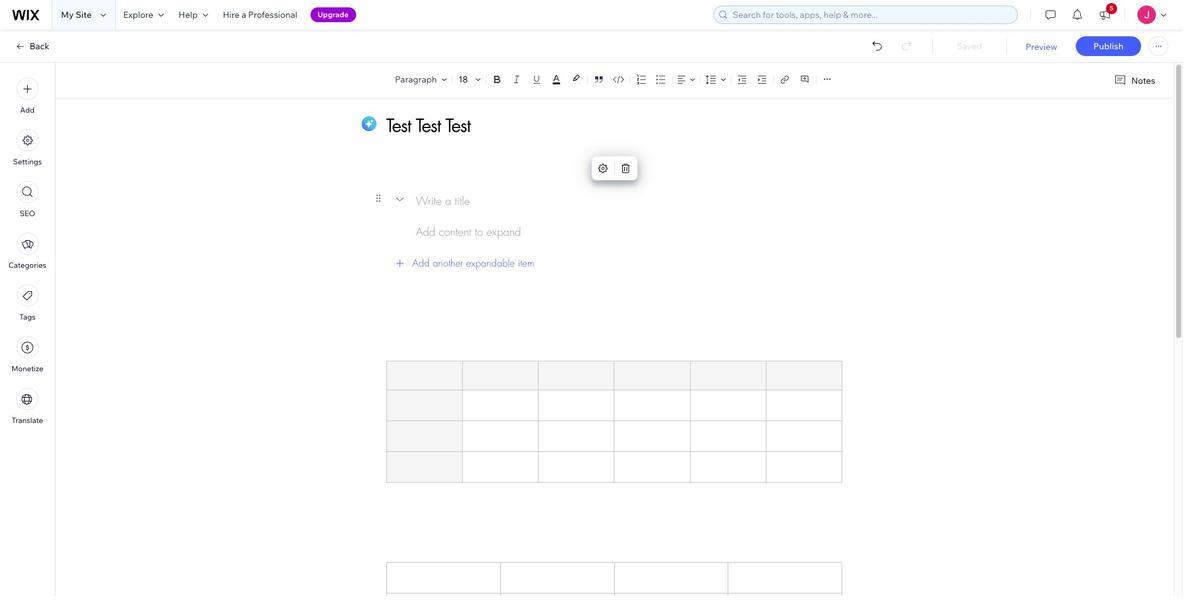 Task type: describe. For each thing, give the bounding box(es) containing it.
back
[[30, 41, 49, 52]]

item
[[518, 257, 534, 270]]

5 button
[[1091, 0, 1118, 30]]

add for add another expandable item
[[412, 257, 430, 270]]

add button
[[16, 78, 39, 115]]

categories button
[[9, 233, 46, 270]]

paragraph
[[395, 74, 437, 85]]

paragraph button
[[393, 71, 449, 88]]

my site
[[61, 9, 92, 20]]

tags
[[19, 312, 35, 322]]

monetize button
[[11, 336, 43, 373]]

menu containing add
[[0, 70, 55, 433]]

help
[[179, 9, 198, 20]]

hire a professional
[[223, 9, 297, 20]]

help button
[[171, 0, 216, 30]]

seo button
[[16, 181, 39, 218]]

translate button
[[12, 388, 43, 425]]

a
[[242, 9, 246, 20]]

add another expandable item button
[[386, 249, 842, 279]]

Search for tools, apps, help & more... field
[[729, 6, 1014, 23]]

tags button
[[16, 285, 39, 322]]

hire
[[223, 9, 240, 20]]



Task type: vqa. For each thing, say whether or not it's contained in the screenshot.
Sidebar element
no



Task type: locate. For each thing, give the bounding box(es) containing it.
settings
[[13, 157, 42, 166]]

publish button
[[1076, 36, 1141, 56]]

1 horizontal spatial add
[[412, 257, 430, 270]]

preview button
[[1026, 41, 1057, 52]]

5
[[1110, 4, 1114, 12]]

menu
[[0, 70, 55, 433]]

Add a Catchy Title text field
[[386, 114, 829, 137]]

Font Size field
[[457, 73, 471, 86]]

hire a professional link
[[216, 0, 305, 30]]

explore
[[123, 9, 153, 20]]

notes button
[[1109, 72, 1159, 89]]

my
[[61, 9, 74, 20]]

notes
[[1132, 75, 1155, 86]]

professional
[[248, 9, 297, 20]]

seo
[[20, 209, 35, 218]]

upgrade button
[[310, 7, 356, 22]]

upgrade
[[318, 10, 349, 19]]

preview
[[1026, 41, 1057, 52]]

another
[[433, 257, 463, 270]]

settings button
[[13, 129, 42, 166]]

site
[[76, 9, 92, 20]]

expandable
[[466, 257, 515, 270]]

monetize
[[11, 364, 43, 373]]

add another expandable item
[[412, 257, 534, 270]]

0 horizontal spatial add
[[20, 105, 35, 115]]

add up settings 'button'
[[20, 105, 35, 115]]

0 vertical spatial add
[[20, 105, 35, 115]]

add
[[20, 105, 35, 115], [412, 257, 430, 270]]

categories
[[9, 261, 46, 270]]

1 vertical spatial add
[[412, 257, 430, 270]]

publish
[[1094, 41, 1124, 52]]

translate
[[12, 416, 43, 425]]

add for add
[[20, 105, 35, 115]]

add left another
[[412, 257, 430, 270]]

back button
[[15, 41, 49, 52]]



